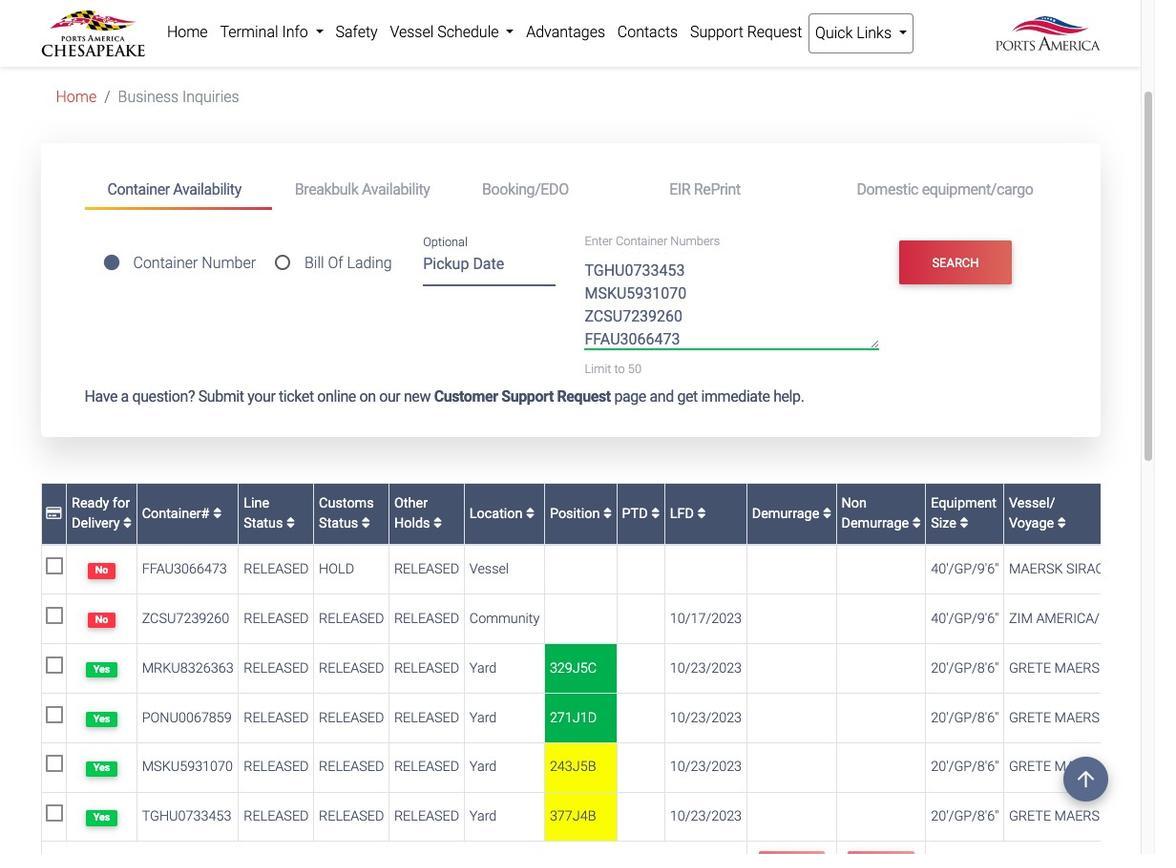 Task type: vqa. For each thing, say whether or not it's contained in the screenshot.


Task type: describe. For each thing, give the bounding box(es) containing it.
business
[[118, 88, 179, 106]]

sort image inside container# "link"
[[213, 507, 222, 521]]

maersk
[[1010, 562, 1064, 578]]

yard for 271j1d
[[470, 710, 497, 727]]

breakbulk availability
[[295, 180, 430, 198]]

10/23/2023 for 243j5b
[[670, 760, 742, 776]]

40'/gp/9'6" for zim america/16w
[[932, 611, 1000, 628]]

demurrage link
[[752, 506, 832, 522]]

hold
[[319, 562, 354, 578]]

0 horizontal spatial support
[[502, 388, 554, 406]]

20'/gp/8'6" for 243j5b
[[932, 760, 1000, 776]]

0 horizontal spatial demurrage
[[752, 506, 823, 522]]

no for zcsu7239260
[[95, 614, 108, 627]]

vessel schedule link
[[384, 13, 520, 52]]

your
[[248, 388, 276, 406]]

sort image for status
[[287, 517, 295, 531]]

container for container availability
[[107, 180, 170, 198]]

business inquiries
[[118, 88, 239, 106]]

home for home link to the right
[[167, 23, 208, 41]]

demurrage inside non demurrage
[[842, 516, 910, 532]]

help.
[[774, 388, 805, 406]]

yes for tghu0733453
[[93, 812, 110, 825]]

terminal info
[[220, 23, 312, 41]]

yard for 377j4b
[[470, 809, 497, 825]]

contacts link
[[612, 13, 684, 52]]

maersk/335e for 243j5b
[[1055, 760, 1145, 776]]

vessel/
[[1010, 496, 1056, 512]]

position
[[550, 506, 604, 522]]

20'/gp/8'6" for 271j1d
[[932, 710, 1000, 727]]

ticket
[[279, 388, 314, 406]]

ready
[[72, 496, 109, 512]]

online
[[317, 388, 356, 406]]

and
[[650, 388, 674, 406]]

other
[[394, 496, 428, 512]]

0 vertical spatial request
[[748, 23, 803, 41]]

10/17/2023
[[670, 611, 742, 628]]

ffau3066473
[[142, 562, 227, 578]]

of
[[328, 254, 343, 273]]

yes for mrku8326363
[[93, 664, 110, 676]]

maersk sirac/336e
[[1010, 562, 1141, 578]]

container#
[[142, 506, 213, 522]]

for
[[113, 496, 130, 512]]

sort image inside demurrage link
[[823, 507, 832, 521]]

Enter Container Numbers text field
[[585, 253, 880, 350]]

home for leftmost home link
[[56, 88, 97, 106]]

non demurrage
[[842, 496, 913, 532]]

10/23/2023 for 377j4b
[[670, 809, 742, 825]]

community
[[470, 611, 540, 628]]

40'/gp/9'6" for maersk sirac/336e
[[932, 562, 1000, 578]]

eir reprint
[[670, 180, 741, 198]]

ready for delivery
[[72, 496, 130, 532]]

tghu0733453
[[142, 809, 232, 825]]

line status
[[244, 496, 287, 532]]

243j5b
[[550, 760, 597, 776]]

container number
[[133, 254, 256, 273]]

have a question? submit your ticket online on our new customer support request page and get immediate help.
[[85, 388, 805, 406]]

vessel/ voyage
[[1010, 496, 1058, 532]]

10/23/2023 for 329j5c
[[670, 661, 742, 677]]

non
[[842, 496, 867, 512]]

ponu0067859
[[142, 710, 232, 727]]

position link
[[550, 506, 612, 522]]

377j4b
[[550, 809, 597, 825]]

advantages link
[[520, 13, 612, 52]]

booking/edo link
[[459, 172, 647, 207]]

container# link
[[142, 506, 222, 522]]

eir reprint link
[[647, 172, 834, 207]]

number
[[202, 254, 256, 273]]

credit card image
[[46, 507, 62, 521]]

have
[[85, 388, 118, 406]]

enter container numbers
[[585, 235, 721, 249]]

search button
[[900, 241, 1012, 285]]

sirac/336e
[[1067, 562, 1141, 578]]

contacts
[[618, 23, 678, 41]]

maersk/335e for 329j5c
[[1055, 661, 1145, 677]]

sort image inside ptd 'link'
[[652, 507, 660, 521]]

quick
[[816, 24, 853, 42]]

sort image for for
[[123, 517, 132, 531]]

status for line
[[244, 516, 283, 532]]

search
[[933, 256, 980, 270]]

quick links link
[[809, 13, 915, 53]]

271j1d
[[550, 710, 597, 727]]

ptd
[[622, 506, 652, 522]]

safety link
[[330, 13, 384, 52]]

immediate
[[702, 388, 770, 406]]

quick links
[[816, 24, 896, 42]]

sort image inside lfd "link"
[[698, 507, 706, 521]]

america/16w
[[1037, 611, 1128, 628]]

grete for 377j4b
[[1010, 809, 1052, 825]]

breakbulk
[[295, 180, 359, 198]]

50
[[628, 362, 642, 376]]



Task type: locate. For each thing, give the bounding box(es) containing it.
yard left 377j4b
[[470, 809, 497, 825]]

zcsu7239260
[[142, 611, 230, 628]]

1 availability from the left
[[173, 180, 242, 198]]

0 vertical spatial container
[[107, 180, 170, 198]]

availability for container availability
[[173, 180, 242, 198]]

demurrage left non
[[752, 506, 823, 522]]

sort image inside "position" link
[[604, 507, 612, 521]]

sort image right ptd 'link'
[[698, 507, 706, 521]]

sort image right the holds
[[434, 517, 442, 531]]

equipment
[[932, 496, 997, 512]]

40'/gp/9'6"
[[932, 562, 1000, 578], [932, 611, 1000, 628]]

3 grete from the top
[[1010, 760, 1052, 776]]

container availability
[[107, 180, 242, 198]]

10/23/2023
[[670, 661, 742, 677], [670, 710, 742, 727], [670, 760, 742, 776], [670, 809, 742, 825]]

a
[[121, 388, 129, 406]]

0 vertical spatial vessel
[[390, 23, 434, 41]]

vessel schedule
[[390, 23, 503, 41]]

1 horizontal spatial support
[[691, 23, 744, 41]]

2 no from the top
[[95, 614, 108, 627]]

0 vertical spatial support
[[691, 23, 744, 41]]

sort image down customs
[[362, 517, 370, 531]]

equipment/cargo
[[922, 180, 1034, 198]]

equipment size
[[932, 496, 997, 532]]

availability
[[173, 180, 242, 198], [362, 180, 430, 198]]

go to top image
[[1064, 758, 1109, 802]]

4 grete from the top
[[1010, 809, 1052, 825]]

1 vertical spatial support
[[502, 388, 554, 406]]

20'/gp/8'6" for 377j4b
[[932, 809, 1000, 825]]

yard for 329j5c
[[470, 661, 497, 677]]

request left "quick" at the right top of page
[[748, 23, 803, 41]]

page
[[615, 388, 647, 406]]

reprint
[[694, 180, 741, 198]]

3 grete maersk/335e from the top
[[1010, 760, 1145, 776]]

support request link
[[684, 13, 809, 52]]

status for customs
[[319, 516, 358, 532]]

holds
[[394, 516, 430, 532]]

1 horizontal spatial demurrage
[[842, 516, 910, 532]]

grete maersk/335e
[[1010, 661, 1145, 677], [1010, 710, 1145, 727], [1010, 760, 1145, 776], [1010, 809, 1145, 825]]

10/23/2023 for 271j1d
[[670, 710, 742, 727]]

line
[[244, 496, 269, 512]]

40'/gp/9'6" down size
[[932, 562, 1000, 578]]

sort image left the customs status
[[287, 517, 295, 531]]

sort image left line
[[213, 507, 222, 521]]

2 grete from the top
[[1010, 710, 1052, 727]]

sort image for voyage
[[1058, 517, 1067, 531]]

availability inside breakbulk availability link
[[362, 180, 430, 198]]

location link
[[470, 506, 535, 522]]

sort image left ptd
[[604, 507, 612, 521]]

domestic equipment/cargo
[[857, 180, 1034, 198]]

20'/gp/8'6" for 329j5c
[[932, 661, 1000, 677]]

1 yes from the top
[[93, 664, 110, 676]]

msku5931070
[[142, 760, 233, 776]]

sort image left size
[[913, 517, 922, 531]]

1 grete from the top
[[1010, 661, 1052, 677]]

customs status
[[319, 496, 374, 532]]

yes for ponu0067859
[[93, 713, 110, 726]]

1 20'/gp/8'6" from the top
[[932, 661, 1000, 677]]

1 horizontal spatial availability
[[362, 180, 430, 198]]

1 no from the top
[[95, 565, 108, 577]]

grete for 243j5b
[[1010, 760, 1052, 776]]

availability right breakbulk
[[362, 180, 430, 198]]

maersk/335e for 377j4b
[[1055, 809, 1145, 825]]

support right contacts
[[691, 23, 744, 41]]

yard down community at the left of page
[[470, 661, 497, 677]]

terminal info link
[[214, 13, 330, 52]]

home left the terminal
[[167, 23, 208, 41]]

status inside line status
[[244, 516, 283, 532]]

get
[[678, 388, 698, 406]]

limit
[[585, 362, 612, 376]]

2 yard from the top
[[470, 710, 497, 727]]

yard
[[470, 661, 497, 677], [470, 710, 497, 727], [470, 760, 497, 776], [470, 809, 497, 825]]

1 10/23/2023 from the top
[[670, 661, 742, 677]]

grete maersk/335e for 271j1d
[[1010, 710, 1145, 727]]

request
[[748, 23, 803, 41], [557, 388, 611, 406]]

availability for breakbulk availability
[[362, 180, 430, 198]]

20'/gp/8'6"
[[932, 661, 1000, 677], [932, 710, 1000, 727], [932, 760, 1000, 776], [932, 809, 1000, 825]]

size
[[932, 516, 957, 532]]

4 10/23/2023 from the top
[[670, 809, 742, 825]]

container right enter
[[616, 235, 668, 249]]

customer support request link
[[434, 388, 611, 406]]

0 vertical spatial home link
[[161, 13, 214, 52]]

lfd link
[[670, 506, 706, 522]]

info
[[282, 23, 308, 41]]

yes for msku5931070
[[93, 763, 110, 775]]

vessel up community at the left of page
[[470, 562, 509, 578]]

maersk/335e
[[1055, 661, 1145, 677], [1055, 710, 1145, 727], [1055, 760, 1145, 776], [1055, 809, 1145, 825]]

zim
[[1010, 611, 1033, 628]]

new
[[404, 388, 431, 406]]

1 yard from the top
[[470, 661, 497, 677]]

inquiries
[[182, 88, 239, 106]]

grete for 329j5c
[[1010, 661, 1052, 677]]

home link left business
[[56, 88, 97, 106]]

1 40'/gp/9'6" from the top
[[932, 562, 1000, 578]]

sort image
[[526, 507, 535, 521], [123, 517, 132, 531], [287, 517, 295, 531], [1058, 517, 1067, 531]]

2 vertical spatial container
[[133, 254, 198, 273]]

links
[[857, 24, 892, 42]]

other holds
[[394, 496, 434, 532]]

4 yard from the top
[[470, 809, 497, 825]]

0 horizontal spatial home
[[56, 88, 97, 106]]

no left zcsu7239260
[[95, 614, 108, 627]]

0 horizontal spatial status
[[244, 516, 283, 532]]

status down line
[[244, 516, 283, 532]]

zim america/16w
[[1010, 611, 1128, 628]]

3 10/23/2023 from the top
[[670, 760, 742, 776]]

2 10/23/2023 from the top
[[670, 710, 742, 727]]

enter
[[585, 235, 613, 249]]

home inside home link
[[167, 23, 208, 41]]

schedule
[[438, 23, 499, 41]]

40'/gp/9'6" left the zim
[[932, 611, 1000, 628]]

request down limit
[[557, 388, 611, 406]]

maersk/335e for 271j1d
[[1055, 710, 1145, 727]]

container down business
[[107, 180, 170, 198]]

yes left msku5931070
[[93, 763, 110, 775]]

grete
[[1010, 661, 1052, 677], [1010, 710, 1052, 727], [1010, 760, 1052, 776], [1010, 809, 1052, 825]]

1 grete maersk/335e from the top
[[1010, 661, 1145, 677]]

4 yes from the top
[[93, 812, 110, 825]]

support
[[691, 23, 744, 41], [502, 388, 554, 406]]

vessel for vessel
[[470, 562, 509, 578]]

0 vertical spatial no
[[95, 565, 108, 577]]

released
[[244, 562, 309, 578], [394, 562, 460, 578], [244, 611, 309, 628], [319, 611, 384, 628], [394, 611, 460, 628], [244, 661, 309, 677], [319, 661, 384, 677], [394, 661, 460, 677], [244, 710, 309, 727], [319, 710, 384, 727], [394, 710, 460, 727], [244, 760, 309, 776], [319, 760, 384, 776], [394, 760, 460, 776], [244, 809, 309, 825], [319, 809, 384, 825], [394, 809, 460, 825]]

sort image left non
[[823, 507, 832, 521]]

0 horizontal spatial availability
[[173, 180, 242, 198]]

1 horizontal spatial home link
[[161, 13, 214, 52]]

grete for 271j1d
[[1010, 710, 1052, 727]]

grete maersk/335e for 243j5b
[[1010, 760, 1145, 776]]

yard left 271j1d
[[470, 710, 497, 727]]

voyage
[[1010, 516, 1055, 532]]

sort image down for
[[123, 517, 132, 531]]

sort image right voyage
[[1058, 517, 1067, 531]]

status down customs
[[319, 516, 358, 532]]

grete maersk/335e for 329j5c
[[1010, 661, 1145, 677]]

on
[[360, 388, 376, 406]]

container availability link
[[85, 172, 272, 210]]

1 vertical spatial home link
[[56, 88, 97, 106]]

1 horizontal spatial request
[[748, 23, 803, 41]]

no
[[95, 565, 108, 577], [95, 614, 108, 627]]

2 20'/gp/8'6" from the top
[[932, 710, 1000, 727]]

customs
[[319, 496, 374, 512]]

ptd link
[[622, 506, 660, 522]]

home link
[[161, 13, 214, 52], [56, 88, 97, 106]]

limit to 50
[[585, 362, 642, 376]]

3 yes from the top
[[93, 763, 110, 775]]

yes left mrku8326363
[[93, 664, 110, 676]]

2 availability from the left
[[362, 180, 430, 198]]

0 vertical spatial 40'/gp/9'6"
[[932, 562, 1000, 578]]

2 status from the left
[[319, 516, 358, 532]]

eir
[[670, 180, 691, 198]]

0 horizontal spatial vessel
[[390, 23, 434, 41]]

bill
[[305, 254, 324, 273]]

Optional text field
[[423, 249, 556, 286]]

vessel for vessel schedule
[[390, 23, 434, 41]]

lading
[[347, 254, 392, 273]]

submit
[[198, 388, 244, 406]]

1 vertical spatial vessel
[[470, 562, 509, 578]]

3 maersk/335e from the top
[[1055, 760, 1145, 776]]

delivery
[[72, 516, 120, 532]]

availability up container number
[[173, 180, 242, 198]]

1 vertical spatial 40'/gp/9'6"
[[932, 611, 1000, 628]]

no down the delivery
[[95, 565, 108, 577]]

terminal
[[220, 23, 278, 41]]

1 horizontal spatial status
[[319, 516, 358, 532]]

optional
[[423, 235, 468, 249]]

yes
[[93, 664, 110, 676], [93, 713, 110, 726], [93, 763, 110, 775], [93, 812, 110, 825]]

safety
[[336, 23, 378, 41]]

grete maersk/335e for 377j4b
[[1010, 809, 1145, 825]]

our
[[379, 388, 401, 406]]

domestic equipment/cargo link
[[834, 172, 1057, 207]]

1 vertical spatial home
[[56, 88, 97, 106]]

0 horizontal spatial home link
[[56, 88, 97, 106]]

container left number
[[133, 254, 198, 273]]

container for container number
[[133, 254, 198, 273]]

home left business
[[56, 88, 97, 106]]

sort image
[[213, 507, 222, 521], [604, 507, 612, 521], [652, 507, 660, 521], [698, 507, 706, 521], [823, 507, 832, 521], [362, 517, 370, 531], [434, 517, 442, 531], [913, 517, 922, 531], [961, 517, 969, 531]]

vessel right safety in the left top of the page
[[390, 23, 434, 41]]

to
[[615, 362, 625, 376]]

support inside support request link
[[691, 23, 744, 41]]

mrku8326363
[[142, 661, 234, 677]]

1 horizontal spatial vessel
[[470, 562, 509, 578]]

yes left tghu0733453
[[93, 812, 110, 825]]

2 grete maersk/335e from the top
[[1010, 710, 1145, 727]]

yard for 243j5b
[[470, 760, 497, 776]]

4 20'/gp/8'6" from the top
[[932, 809, 1000, 825]]

4 grete maersk/335e from the top
[[1010, 809, 1145, 825]]

2 yes from the top
[[93, 713, 110, 726]]

1 horizontal spatial home
[[167, 23, 208, 41]]

1 status from the left
[[244, 516, 283, 532]]

3 20'/gp/8'6" from the top
[[932, 760, 1000, 776]]

2 40'/gp/9'6" from the top
[[932, 611, 1000, 628]]

0 vertical spatial home
[[167, 23, 208, 41]]

location
[[470, 506, 526, 522]]

1 maersk/335e from the top
[[1055, 661, 1145, 677]]

home link left the terminal
[[161, 13, 214, 52]]

1 vertical spatial request
[[557, 388, 611, 406]]

lfd
[[670, 506, 698, 522]]

status inside the customs status
[[319, 516, 358, 532]]

numbers
[[671, 235, 721, 249]]

sort image left lfd
[[652, 507, 660, 521]]

breakbulk availability link
[[272, 172, 459, 207]]

advantages
[[527, 23, 606, 41]]

yard left 243j5b
[[470, 760, 497, 776]]

sort image left position
[[526, 507, 535, 521]]

sort image down equipment
[[961, 517, 969, 531]]

sort image inside location link
[[526, 507, 535, 521]]

1 vertical spatial no
[[95, 614, 108, 627]]

demurrage down non
[[842, 516, 910, 532]]

yes left ponu0067859
[[93, 713, 110, 726]]

support right customer
[[502, 388, 554, 406]]

3 yard from the top
[[470, 760, 497, 776]]

2 maersk/335e from the top
[[1055, 710, 1145, 727]]

4 maersk/335e from the top
[[1055, 809, 1145, 825]]

availability inside container availability link
[[173, 180, 242, 198]]

no for ffau3066473
[[95, 565, 108, 577]]

question?
[[132, 388, 195, 406]]

0 horizontal spatial request
[[557, 388, 611, 406]]

1 vertical spatial container
[[616, 235, 668, 249]]



